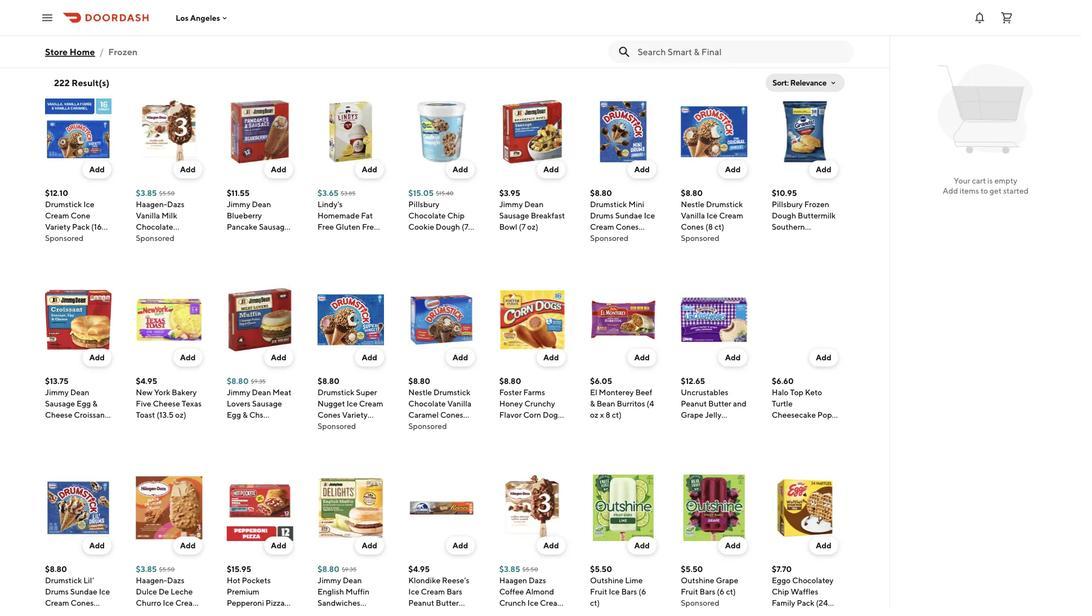 Task type: vqa. For each thing, say whether or not it's contained in the screenshot.
first The Add Item To Cart ICON from left
no



Task type: describe. For each thing, give the bounding box(es) containing it.
dazs for white
[[88, 4, 105, 13]]

ice inside haagen-dazs coffee ice cream (14 oz)
[[457, 15, 468, 24]]

drumstick lil' drums sundae ice cream cones variety pack (12 ct) image
[[45, 475, 112, 541]]

el
[[590, 388, 598, 397]]

ice inside $5.50 outshine lime fruit ice bars (6 ct)
[[609, 587, 620, 597]]

truffle
[[95, 26, 118, 35]]

meat
[[273, 388, 292, 397]]

add for pillsbury frozen dough buttermilk southern homestyle (38 ct)
[[816, 165, 832, 174]]

rocky
[[243, 15, 266, 24]]

drums for $8.80 drumstick mini drums sundae ice cream cones vanilla (20 ct)
[[590, 211, 614, 220]]

add for eggo chocolatey chip waffles family pack (
[[816, 541, 832, 550]]

homestyle
[[772, 234, 811, 243]]

$6.05 el monterey beef & bean burritos (4 oz x 8 ct)
[[590, 377, 655, 420]]

haagen-dazs coffee ice cream (14 oz)
[[430, 4, 493, 35]]

pack inside the $7.70 eggo chocolatey chip waffles family pack (
[[797, 599, 815, 608]]

gluten
[[336, 222, 361, 232]]

$7.70
[[772, 565, 792, 574]]

$5.50 for chocolate
[[159, 190, 175, 196]]

cream inside "$12.10 drumstick ice cream cone variety pack (16 ct)"
[[45, 211, 69, 220]]

monterey
[[599, 388, 634, 397]]

x for 8
[[600, 410, 604, 420]]

$15.40
[[436, 190, 454, 196]]

sponsored for $8.80 drumstick super nugget ice cream cones variety pack (8 ct)
[[318, 422, 356, 431]]

foster farms honey crunchy flavor corn dogs (16 ct) image
[[500, 287, 566, 353]]

& inside $13.75 jimmy dean sausage egg & cheese croissant sandwiches (8 ct)
[[93, 399, 98, 408]]

italian
[[344, 234, 367, 243]]

haagen- for dulce
[[711, 4, 742, 13]]

haagen-dazs vanilla milk chocolate almond ice cream bars (3 ct) image
[[136, 99, 202, 165]]

drumstick inside $8.80 nestle drumstick vanilla ice cream cones (8 ct) sponsored
[[706, 200, 743, 209]]

chocolate inside $3.85 $5.50 haagen-dazs vanilla milk chocolate almond ice cream bars (3 ct)
[[136, 222, 173, 232]]

ice inside $3.85 $5.50 haagen dazs coffee almond crunch ice cre
[[528, 599, 539, 608]]

$12.10 drumstick ice cream cone variety pack (16 ct)
[[45, 188, 102, 243]]

0 horizontal spatial frozen
[[45, 41, 101, 62]]

bakery
[[172, 388, 197, 397]]

caramel inside $8.80 nestle drumstick chocolate vanilla caramel cones variety pack (4 ct)
[[409, 410, 439, 420]]

drums for $8.80 drumstick lil' drums sundae ice cream con
[[45, 587, 69, 597]]

add for jimmy dean meat lovers sausage egg & chs sandwich (4 ct)
[[271, 353, 287, 362]]

is
[[988, 176, 993, 185]]

$10.95 pillsbury frozen dough buttermilk southern homestyle (38 ct)
[[772, 188, 836, 243]]

(14 inside the haagen-dazs mango ice cream (14 oz)
[[524, 26, 534, 35]]

ct) inside "$12.10 drumstick ice cream cone variety pack (16 ct)"
[[45, 234, 55, 243]]

(6 inside $3.65 $3.85 lindy's homemade fat free gluten free lemon italian ice (6 ct)
[[318, 245, 325, 254]]

jelly
[[705, 410, 722, 420]]

(4 inside $8.80 nestle drumstick chocolate vanilla caramel cones variety pack (4 ct)
[[455, 422, 462, 431]]

new york bakery five cheese texas toast (13.5 oz) image
[[136, 287, 202, 353]]

lindy's
[[318, 200, 343, 209]]

coffee inside $3.85 $5.50 haagen dazs coffee almond crunch ice cre
[[500, 587, 524, 597]]

222 result(s)
[[54, 77, 109, 88]]

cream inside $8.80 drumstick super nugget ice cream cones variety pack (8 ct)
[[359, 399, 383, 408]]

southern
[[772, 222, 805, 232]]

toast
[[136, 410, 155, 420]]

ct) inside $6.05 el monterey beef & bean burritos (4 oz x 8 ct)
[[612, 410, 622, 420]]

8
[[606, 410, 611, 420]]

almond inside $3.85 $5.50 haagen-dazs vanilla milk chocolate almond ice cream bars (3 ct)
[[136, 234, 165, 243]]

cookie inside the haagen-dazs ice cream chocolate chip cookie dough (14 oz)
[[636, 26, 662, 35]]

add for jimmy dean sausage egg & cheese croissant sandwiches (8 ct)
[[89, 353, 105, 362]]

pepperoni
[[227, 599, 264, 608]]

(38
[[813, 234, 824, 243]]

(14 inside haagen-dazs caramel cone ice cream (14 oz)
[[830, 26, 841, 35]]

ct) inside $8.80 $9.35 jimmy dean meat lovers sausage egg & chs sandwich (4 ct)
[[272, 422, 282, 431]]

pack inside $8.80 nestle drumstick chocolate vanilla caramel cones variety pack (4 ct)
[[436, 422, 453, 431]]

sausage inside $11.55 jimmy dean blueberry pancake sausage (30 oz)
[[259, 222, 289, 232]]

2 free from the left
[[362, 222, 379, 232]]

cheese inside $13.75 jimmy dean sausage egg & cheese croissant sandwiches (8 ct)
[[45, 410, 72, 420]]

ct) inside $5.50 outshine lime fruit ice bars (6 ct)
[[590, 599, 600, 608]]

(16 inside $8.80 foster farms honey crunchy flavor corn dogs (16 ct)
[[500, 422, 510, 431]]

ct) inside $6.60 halo top keto turtle cheesecake pops (2.65 oz x 4 ct)
[[814, 422, 824, 431]]

nestle for nestle drumstick chocolate vanilla caramel cones variety pack (4 ct)
[[409, 388, 432, 397]]

$8.80 for $8.80 drumstick mini drums sundae ice cream cones vanilla (20 ct)
[[590, 188, 612, 198]]

nestle drumstick chocolate vanilla caramel cones variety pack (4 ct) image
[[409, 287, 475, 353]]

cream inside $3.85 $5.50 haagen-dazs vanilla milk chocolate almond ice cream bars (3 ct)
[[136, 245, 160, 254]]

fruit for sponsored
[[681, 587, 698, 597]]

cream inside haagen-dazs dulce de leche ice cream (14 oz)
[[711, 26, 735, 35]]

jimmy for $11.55
[[227, 200, 250, 209]]

ice inside "$4.95 klondike reese's ice cream bars peanut butt"
[[409, 587, 420, 597]]

dazs for vanilla
[[368, 4, 386, 13]]

honey
[[500, 399, 523, 408]]

nugget
[[318, 399, 345, 408]]

bars inside "$4.95 klondike reese's ice cream bars peanut butt"
[[447, 587, 463, 597]]

pack inside $8.80 drumstick super nugget ice cream cones variety pack (8 ct)
[[318, 422, 335, 431]]

dean for egg
[[70, 388, 89, 397]]

& inside $6.05 el monterey beef & bean burritos (4 oz x 8 ct)
[[590, 399, 595, 408]]

$5.50 inside $5.50 outshine grape fruit bars (6 ct) sponsored
[[681, 565, 703, 574]]

add for pillsbury chocolate chip cookie dough (76 oz)
[[453, 165, 468, 174]]

$11.55 jimmy dean blueberry pancake sausage (30 oz)
[[227, 188, 289, 243]]

& inside $8.80 $9.35 jimmy dean meat lovers sausage egg & chs sandwich (4 ct)
[[243, 410, 248, 420]]

$9.35 for $9.35
[[342, 566, 357, 573]]

add for hot pockets premium pepperoni piz
[[271, 541, 287, 550]]

$8.80 for $8.80 $9.35
[[318, 565, 340, 574]]

family
[[772, 599, 796, 608]]

sandwiches
[[45, 422, 88, 431]]

1 free from the left
[[318, 222, 334, 232]]

notification bell image
[[974, 11, 987, 25]]

dazs for coffee
[[462, 4, 479, 13]]

jimmy dean sausage egg & cheese croissant sandwiches (8 ct) image
[[45, 287, 112, 353]]

ct) inside $5.50 outshine grape fruit bars (6 ct) sponsored
[[726, 587, 736, 597]]

jimmy inside $8.80 $9.35 jimmy dean meat lovers sausage egg & chs sandwich (4 ct)
[[227, 388, 250, 397]]

(30
[[227, 234, 240, 243]]

lindy's homemade fat free gluten free lemon italian ice (6 ct) image
[[318, 99, 384, 165]]

crunch
[[500, 599, 526, 608]]

$15.05
[[409, 188, 434, 198]]

cookie inside $15.05 $15.40 pillsbury chocolate chip cookie dough (76 oz)
[[409, 222, 434, 232]]

outshine lime fruit ice bars (6 ct) image
[[590, 475, 657, 541]]

add for nestle drumstick vanilla ice cream cones (8 ct)
[[725, 165, 741, 174]]

egg inside $13.75 jimmy dean sausage egg & cheese croissant sandwiches (8 ct)
[[77, 399, 91, 408]]

grape inside $5.50 outshine grape fruit bars (6 ct) sponsored
[[716, 576, 739, 585]]

add for uncrustables peanut butter and grape jelly sandwich (15 ct)
[[725, 353, 741, 362]]

pancake
[[227, 222, 258, 232]]

lime
[[625, 576, 643, 585]]

(76
[[462, 222, 473, 232]]

sandwich inside $12.65 uncrustables peanut butter and grape jelly sandwich (15 ct)
[[681, 422, 716, 431]]

(14 inside haagen-dazs dulce de leche ice cream (14 oz)
[[737, 26, 747, 35]]

$4.95 klondike reese's ice cream bars peanut butt
[[409, 565, 470, 608]]

sort:
[[773, 78, 789, 87]]

ice inside haagen-dazs white chocolate raspberry truffle ice cream (14 oz)
[[56, 37, 67, 47]]

variety inside "$12.10 drumstick ice cream cone variety pack (16 ct)"
[[45, 222, 71, 232]]

coffee inside haagen-dazs coffee ice cream (14 oz)
[[430, 15, 455, 24]]

cone inside haagen-dazs caramel cone ice cream (14 oz)
[[836, 15, 856, 24]]

corn
[[524, 410, 542, 420]]

(14 inside haagen-dazs rocky road ice cream (14 oz)
[[269, 26, 280, 35]]

(14 inside 'haagen-dazs vanilla swiss almond ice cream (14 oz)'
[[337, 37, 347, 47]]

egg inside $8.80 $9.35 jimmy dean meat lovers sausage egg & chs sandwich (4 ct)
[[227, 410, 241, 420]]

dazs for rocky
[[275, 4, 292, 13]]

dulce inside haagen-dazs dulce de leche ice cream (14 oz)
[[711, 15, 732, 24]]

nestle drumstick vanilla ice cream cones (8 ct) image
[[681, 99, 748, 165]]

pillsbury inside the $10.95 pillsbury frozen dough buttermilk southern homestyle (38 ct)
[[772, 200, 803, 209]]

dazs for caramel
[[836, 4, 853, 13]]

vanilla inside 'haagen-dazs vanilla swiss almond ice cream (14 oz)'
[[337, 15, 361, 24]]

(20
[[616, 234, 629, 243]]

los angeles button
[[176, 13, 229, 22]]

oz) inside haagen-dazs coffee ice cream (14 oz)
[[443, 26, 454, 35]]

buttermilk
[[798, 211, 836, 220]]

x for 4
[[802, 422, 806, 431]]

outshine for ice
[[590, 576, 624, 585]]

almond inside 'haagen-dazs vanilla swiss almond ice cream (14 oz)'
[[337, 26, 365, 35]]

chocolate inside the haagen-dazs ice cream chocolate chip cookie dough (14 oz)
[[643, 15, 680, 24]]

nestle for nestle drumstick vanilla ice cream cones (8 ct)
[[681, 200, 705, 209]]

los angeles
[[176, 13, 220, 22]]

ct) inside $3.85 $5.50 haagen-dazs vanilla milk chocolate almond ice cream bars (3 ct)
[[188, 245, 197, 254]]

add for outshine grape fruit bars (6 ct)
[[725, 541, 741, 550]]

ice inside the haagen-dazs mango ice cream (14 oz)
[[551, 15, 562, 24]]

fruit for ct)
[[590, 587, 608, 597]]

$5.50 outshine lime fruit ice bars (6 ct)
[[590, 565, 647, 608]]

$12.65 uncrustables peanut butter and grape jelly sandwich (15 ct)
[[681, 377, 747, 431]]

(14 inside haagen-dazs double belgian chocolate chip ice cream (14 oz)
[[176, 37, 186, 47]]

oz) inside the haagen-dazs ice cream chocolate chip cookie dough (14 oz)
[[630, 37, 641, 47]]

ice inside haagen-dazs rocky road ice cream (14 oz)
[[288, 15, 299, 24]]

$3.85 for crunch
[[500, 565, 520, 574]]

cream inside "$4.95 klondike reese's ice cream bars peanut butt"
[[421, 587, 445, 597]]

$6.60 halo top keto turtle cheesecake pops (2.65 oz x 4 ct)
[[772, 377, 836, 431]]

new
[[136, 388, 153, 397]]

klondike reese's ice cream bars peanut butter cups (6 ct) image
[[409, 475, 475, 541]]

haagen- inside $3.85 $5.50 haagen-dazs vanilla milk chocolate almond ice cream bars (3 ct)
[[136, 200, 167, 209]]

$3.85 $5.50 haagen dazs coffee almond crunch ice cre
[[500, 565, 564, 608]]

haagen- for caramel
[[805, 4, 836, 13]]

drumstick for $8.80 drumstick super nugget ice cream cones variety pack (8 ct)
[[318, 388, 355, 397]]

variety for $8.80 drumstick super nugget ice cream cones variety pack (8 ct)
[[342, 410, 368, 420]]

bars inside $3.85 $5.50 haagen-dazs vanilla milk chocolate almond ice cream bars (3 ct)
[[162, 245, 177, 254]]

halo top keto turtle cheesecake pops (2.65 oz x 4 ct) image
[[772, 287, 839, 353]]

crunchy
[[525, 399, 555, 408]]

your
[[954, 176, 971, 185]]

result(s)
[[72, 77, 109, 88]]

cream inside haagen-dazs double belgian chocolate chip ice cream (14 oz)
[[150, 37, 174, 47]]

vanilla inside $3.85 $5.50 haagen-dazs vanilla milk chocolate almond ice cream bars (3 ct)
[[136, 211, 160, 220]]

vanilla inside $8.80 drumstick mini drums sundae ice cream cones vanilla (20 ct)
[[590, 234, 615, 243]]

chip inside $15.05 $15.40 pillsbury chocolate chip cookie dough (76 oz)
[[448, 211, 465, 220]]

ice inside $8.80 drumstick lil' drums sundae ice cream con
[[99, 587, 110, 597]]

$3.95 jimmy dean sausage breakfast bowl (7 oz)
[[500, 188, 565, 232]]

haagen- for vanilla
[[337, 4, 368, 13]]

empty
[[995, 176, 1018, 185]]

pillsbury chocolate chip cookie dough (76 oz) image
[[409, 99, 475, 165]]

sort: relevance button
[[766, 74, 845, 92]]

$10.95
[[772, 188, 797, 198]]

turtle
[[772, 399, 793, 408]]

farms
[[524, 388, 545, 397]]

pillsbury frozen dough buttermilk southern homestyle (38 ct) image
[[772, 99, 839, 165]]

cream inside $8.80 drumstick lil' drums sundae ice cream con
[[45, 599, 69, 608]]

oz for 8
[[590, 410, 599, 420]]

eggo chocolatey chip waffles family pack (24 ct) image
[[772, 475, 839, 541]]

sponsored for $8.80 nestle drumstick chocolate vanilla caramel cones variety pack (4 ct)
[[409, 422, 447, 431]]

add for jimmy dean sausage breakfast bowl (7 oz)
[[544, 165, 559, 174]]

haagen-dazs double belgian chocolate chip ice cream (14 oz)
[[150, 4, 219, 47]]

drumstick inside $8.80 nestle drumstick chocolate vanilla caramel cones variety pack (4 ct)
[[434, 388, 471, 397]]

caramel inside haagen-dazs caramel cone ice cream (14 oz)
[[805, 15, 835, 24]]

(4 inside $6.05 el monterey beef & bean burritos (4 oz x 8 ct)
[[647, 399, 655, 408]]

(2.65
[[772, 422, 791, 431]]

$8.80 for $8.80 $9.35 jimmy dean meat lovers sausage egg & chs sandwich (4 ct)
[[227, 377, 249, 386]]

$15.95
[[227, 565, 251, 574]]

chip inside the haagen-dazs ice cream chocolate chip cookie dough (14 oz)
[[617, 26, 635, 35]]

$15.95 hot pockets premium pepperoni piz
[[227, 565, 293, 608]]

$13.75 jimmy dean sausage egg & cheese croissant sandwiches (8 ct)
[[45, 377, 108, 431]]

add for el monterey beef & bean burritos (4 oz x 8 ct)
[[635, 353, 650, 362]]

haagen- for coffee
[[430, 4, 462, 13]]

chs
[[249, 410, 263, 420]]

sponsored for $8.80 drumstick mini drums sundae ice cream cones vanilla (20 ct)
[[590, 234, 629, 243]]

top
[[791, 388, 804, 397]]

ct) inside the $10.95 pillsbury frozen dough buttermilk southern homestyle (38 ct)
[[826, 234, 836, 243]]

Search Smart & Final search field
[[638, 46, 845, 58]]

hot
[[227, 576, 240, 585]]

sundae for mini
[[616, 211, 643, 220]]

ice inside $8.80 drumstick super nugget ice cream cones variety pack (8 ct)
[[347, 399, 358, 408]]

uncrustables
[[681, 388, 729, 397]]

(8 for $8.80 drumstick super nugget ice cream cones variety pack (8 ct)
[[337, 422, 344, 431]]

haagen-dazs ice cream chocolate chip cookie dough (14 oz)
[[617, 4, 688, 47]]

pockets
[[242, 576, 271, 585]]

4
[[808, 422, 813, 431]]

add for lindy's homemade fat free gluten free lemon italian ice (6 ct)
[[362, 165, 377, 174]]

222
[[54, 77, 70, 88]]

ice inside haagen-dazs caramel cone ice cream (14 oz)
[[858, 15, 868, 24]]



Task type: locate. For each thing, give the bounding box(es) containing it.
1 outshine from the left
[[590, 576, 624, 585]]

cookie
[[636, 26, 662, 35], [409, 222, 434, 232]]

cheesecake
[[772, 410, 816, 420]]

$8.80 inside $8.80 drumstick super nugget ice cream cones variety pack (8 ct)
[[318, 377, 340, 386]]

sausage up bowl
[[500, 211, 530, 220]]

variety for $8.80 nestle drumstick chocolate vanilla caramel cones variety pack (4 ct)
[[409, 422, 434, 431]]

sponsored inside $8.80 nestle drumstick vanilla ice cream cones (8 ct) sponsored
[[681, 234, 720, 243]]

x left the 8
[[600, 410, 604, 420]]

dulce
[[711, 15, 732, 24], [136, 587, 157, 597]]

sausage
[[500, 211, 530, 220], [259, 222, 289, 232], [45, 399, 75, 408], [252, 399, 282, 408]]

haagen- for double
[[150, 4, 181, 13]]

drumstick super nugget ice cream cones variety pack (8 ct) image
[[318, 287, 384, 353]]

haagen- inside the haagen-dazs ice cream chocolate chip cookie dough (14 oz)
[[617, 4, 649, 13]]

0 horizontal spatial grape
[[681, 410, 704, 420]]

1 horizontal spatial fruit
[[681, 587, 698, 597]]

pops
[[818, 410, 836, 420]]

outshine grape fruit bars (6 ct) image
[[681, 475, 748, 541]]

cream inside $8.80 nestle drumstick vanilla ice cream cones (8 ct) sponsored
[[720, 211, 744, 220]]

haagen-dazs dulce de leche churro ice cream bars (3 ct) image
[[136, 475, 202, 541]]

2 vertical spatial dough
[[436, 222, 460, 232]]

$5.50 inside $5.50 outshine lime fruit ice bars (6 ct)
[[590, 565, 613, 574]]

(7
[[519, 222, 526, 232]]

haagen dazs coffee almond crunch ice cream bars (3 ct) image
[[500, 475, 566, 541]]

(13.5
[[157, 410, 174, 420]]

(6
[[318, 245, 325, 254], [639, 587, 647, 597], [717, 587, 725, 597]]

and
[[733, 399, 747, 408]]

cart
[[972, 176, 986, 185]]

0 horizontal spatial oz
[[590, 410, 599, 420]]

haagen- inside haagen-dazs coffee ice cream (14 oz)
[[430, 4, 462, 13]]

jimmy inside $3.95 jimmy dean sausage breakfast bowl (7 oz)
[[500, 200, 523, 209]]

empty retail cart image
[[933, 56, 1039, 162]]

bars
[[162, 245, 177, 254], [447, 587, 463, 597], [622, 587, 637, 597], [700, 587, 716, 597]]

almond down milk
[[136, 234, 165, 243]]

fruit
[[590, 587, 608, 597], [681, 587, 698, 597]]

almond inside $3.85 $5.50 haagen dazs coffee almond crunch ice cre
[[526, 587, 554, 597]]

$5.50 for crunch
[[523, 566, 538, 573]]

$4.95 inside $4.95 new york bakery five cheese texas toast (13.5 oz)
[[136, 377, 157, 386]]

cones for $8.80 nestle drumstick chocolate vanilla caramel cones variety pack (4 ct)
[[440, 410, 463, 420]]

$11.55
[[227, 188, 250, 198]]

grape left eggo
[[716, 576, 739, 585]]

1 horizontal spatial free
[[362, 222, 379, 232]]

dean up croissant
[[70, 388, 89, 397]]

oz for 4
[[793, 422, 801, 431]]

0 horizontal spatial dough
[[436, 222, 460, 232]]

sandwich inside $8.80 $9.35 jimmy dean meat lovers sausage egg & chs sandwich (4 ct)
[[227, 422, 262, 431]]

dean up breakfast on the top of the page
[[525, 200, 544, 209]]

1 vertical spatial leche
[[171, 587, 193, 597]]

eggo
[[772, 576, 791, 585]]

flavor
[[500, 410, 522, 420]]

1 vertical spatial oz
[[793, 422, 801, 431]]

los
[[176, 13, 189, 22]]

ct) inside $8.80 drumstick super nugget ice cream cones variety pack (8 ct)
[[346, 422, 356, 431]]

0 vertical spatial variety
[[45, 222, 71, 232]]

0 vertical spatial $4.95
[[136, 377, 157, 386]]

jimmy up lovers
[[227, 388, 250, 397]]

nestle inside $8.80 nestle drumstick chocolate vanilla caramel cones variety pack (4 ct)
[[409, 388, 432, 397]]

2 horizontal spatial almond
[[526, 587, 554, 597]]

cone inside "$12.10 drumstick ice cream cone variety pack (16 ct)"
[[71, 211, 90, 220]]

dean inside $8.80 $9.35 jimmy dean meat lovers sausage egg & chs sandwich (4 ct)
[[252, 388, 271, 397]]

dazs for double
[[181, 4, 198, 13]]

grape left jelly
[[681, 410, 704, 420]]

0 horizontal spatial (6
[[318, 245, 325, 254]]

2 horizontal spatial frozen
[[805, 200, 830, 209]]

$6.60
[[772, 377, 794, 386]]

jimmy for $13.75
[[45, 388, 69, 397]]

1 vertical spatial cookie
[[409, 222, 434, 232]]

(14 inside haagen-dazs coffee ice cream (14 oz)
[[430, 26, 441, 35]]

2 horizontal spatial dough
[[772, 211, 797, 220]]

0 horizontal spatial sandwich
[[227, 422, 262, 431]]

egg down lovers
[[227, 410, 241, 420]]

sausage down $13.75
[[45, 399, 75, 408]]

& up croissant
[[93, 399, 98, 408]]

oz inside $6.60 halo top keto turtle cheesecake pops (2.65 oz x 4 ct)
[[793, 422, 801, 431]]

dazs inside the haagen-dazs mango ice cream (14 oz)
[[555, 4, 573, 13]]

add for new york bakery five cheese texas toast (13.5 oz)
[[180, 353, 196, 362]]

0 vertical spatial nestle
[[681, 200, 705, 209]]

haagen-dazs caramel cone ice cream (14 oz)
[[805, 4, 868, 35]]

$7.70 eggo chocolatey chip waffles family pack (
[[772, 565, 834, 608]]

jimmy dean sausage breakfast bowl (7 oz) image
[[500, 99, 566, 165]]

haagen- for ice
[[617, 4, 649, 13]]

oz) inside $15.05 $15.40 pillsbury chocolate chip cookie dough (76 oz)
[[409, 234, 420, 243]]

$9.35 inside $8.80 $9.35 jimmy dean meat lovers sausage egg & chs sandwich (4 ct)
[[251, 378, 266, 385]]

0 vertical spatial almond
[[337, 26, 365, 35]]

2 vertical spatial almond
[[526, 587, 554, 597]]

0 vertical spatial drums
[[590, 211, 614, 220]]

$8.80 for $8.80 drumstick super nugget ice cream cones variety pack (8 ct)
[[318, 377, 340, 386]]

dulce up search smart & final search box
[[711, 15, 732, 24]]

jimmy dean meat lovers sausage egg & chs sandwich (4 ct) image
[[227, 287, 293, 353]]

belgian
[[178, 15, 205, 24]]

0 vertical spatial $9.35
[[251, 378, 266, 385]]

dean left meat
[[252, 388, 271, 397]]

x inside $6.60 halo top keto turtle cheesecake pops (2.65 oz x 4 ct)
[[802, 422, 806, 431]]

0 vertical spatial x
[[600, 410, 604, 420]]

1 horizontal spatial $4.95
[[409, 565, 430, 574]]

$9.35 for jimmy dean meat lovers sausage egg & chs sandwich (4 ct)
[[251, 378, 266, 385]]

dazs for mango
[[555, 4, 573, 13]]

dazs inside $3.85 $5.50 haagen dazs coffee almond crunch ice cre
[[529, 576, 546, 585]]

1 sandwich from the left
[[227, 422, 262, 431]]

0 horizontal spatial cookie
[[409, 222, 434, 232]]

drumstick for $12.10 drumstick ice cream cone variety pack (16 ct)
[[45, 200, 82, 209]]

add for jimmy dean blueberry pancake sausage (30 oz)
[[271, 165, 287, 174]]

1 vertical spatial grape
[[716, 576, 739, 585]]

jimmy dean english muffin sandwiches turkey sausage egg white & cheese (5.1 oz x 4 ct) image
[[318, 475, 384, 541]]

0 vertical spatial de
[[734, 15, 744, 24]]

klondike
[[409, 576, 441, 585]]

0 vertical spatial cone
[[836, 15, 856, 24]]

add for foster farms honey crunchy flavor corn dogs (16 ct)
[[544, 353, 559, 362]]

$5.50 outshine grape fruit bars (6 ct) sponsored
[[681, 565, 739, 608]]

chocolate
[[80, 15, 118, 24], [643, 15, 680, 24], [150, 26, 187, 35], [409, 211, 446, 220], [136, 222, 173, 232], [409, 399, 446, 408]]

jimmy down $3.95
[[500, 200, 523, 209]]

0 vertical spatial cookie
[[636, 26, 662, 35]]

2 horizontal spatial (6
[[717, 587, 725, 597]]

pillsbury down '$10.95'
[[772, 200, 803, 209]]

1 vertical spatial de
[[159, 587, 169, 597]]

de up churro
[[159, 587, 169, 597]]

0 vertical spatial egg
[[77, 399, 91, 408]]

store home link
[[45, 41, 95, 63]]

cream inside haagen-dazs white chocolate raspberry truffle ice cream (14 oz)
[[69, 37, 93, 47]]

dazs inside '$3.85 $5.50 haagen-dazs dulce de leche churro ice cre'
[[167, 576, 185, 585]]

bean
[[597, 399, 616, 408]]

sundae down lil'
[[70, 587, 97, 597]]

oz down cheesecake
[[793, 422, 801, 431]]

2 pillsbury from the left
[[772, 200, 803, 209]]

cones for $8.80 drumstick super nugget ice cream cones variety pack (8 ct)
[[318, 410, 341, 420]]

add inside your cart is empty add items to get started
[[943, 186, 959, 195]]

$6.05
[[590, 377, 612, 386]]

add for drumstick lil' drums sundae ice cream con
[[89, 541, 105, 550]]

sandwich down jelly
[[681, 422, 716, 431]]

1 horizontal spatial pillsbury
[[772, 200, 803, 209]]

drums
[[590, 211, 614, 220], [45, 587, 69, 597]]

haagen-dazs white chocolate raspberry truffle ice cream (14 oz)
[[56, 4, 118, 47]]

0 horizontal spatial pillsbury
[[409, 200, 440, 209]]

ice inside $8.80 nestle drumstick vanilla ice cream cones (8 ct) sponsored
[[707, 211, 718, 220]]

1 horizontal spatial de
[[734, 15, 744, 24]]

sponsored for $12.10 drumstick ice cream cone variety pack (16 ct)
[[45, 234, 84, 243]]

haagen- inside haagen-dazs dulce de leche ice cream (14 oz)
[[711, 4, 742, 13]]

add for drumstick ice cream cone variety pack (16 ct)
[[89, 165, 105, 174]]

(8 for $13.75 jimmy dean sausage egg & cheese croissant sandwiches (8 ct)
[[89, 422, 97, 431]]

0 horizontal spatial fruit
[[590, 587, 608, 597]]

de
[[734, 15, 744, 24], [159, 587, 169, 597]]

1 fruit from the left
[[590, 587, 608, 597]]

(4
[[647, 399, 655, 408], [263, 422, 271, 431], [455, 422, 462, 431]]

oz left the 8
[[590, 410, 599, 420]]

reese's
[[442, 576, 470, 585]]

white
[[56, 15, 79, 24]]

haagen-dazs mango ice cream (14 oz)
[[524, 4, 587, 35]]

cream inside haagen-dazs coffee ice cream (14 oz)
[[469, 15, 493, 24]]

peanut down klondike
[[409, 599, 435, 608]]

dean up blueberry
[[252, 200, 271, 209]]

jimmy down $13.75
[[45, 388, 69, 397]]

$12.65
[[681, 377, 705, 386]]

ice inside 'haagen-dazs vanilla swiss almond ice cream (14 oz)'
[[367, 26, 378, 35]]

hot pockets premium pepperoni pizza sandwiches (12 ct) image
[[227, 475, 293, 541]]

ct) inside $8.80 nestle drumstick vanilla ice cream cones (8 ct) sponsored
[[715, 222, 725, 232]]

dean for pancake
[[252, 200, 271, 209]]

0 horizontal spatial coffee
[[430, 15, 455, 24]]

$5.50 inside $3.85 $5.50 haagen-dazs vanilla milk chocolate almond ice cream bars (3 ct)
[[159, 190, 175, 196]]

add for haagen dazs coffee almond crunch ice cre
[[544, 541, 559, 550]]

1 vertical spatial $4.95
[[409, 565, 430, 574]]

oz) inside $4.95 new york bakery five cheese texas toast (13.5 oz)
[[175, 410, 186, 420]]

1 pillsbury from the left
[[409, 200, 440, 209]]

almond down haagen
[[526, 587, 554, 597]]

$8.80 foster farms honey crunchy flavor corn dogs (16 ct)
[[500, 377, 562, 431]]

1 vertical spatial coffee
[[500, 587, 524, 597]]

ice inside haagen-dazs double belgian chocolate chip ice cream (14 oz)
[[208, 26, 219, 35]]

$4.95 for klondike
[[409, 565, 430, 574]]

0 vertical spatial (16
[[91, 222, 102, 232]]

0 horizontal spatial free
[[318, 222, 334, 232]]

1 horizontal spatial cookie
[[636, 26, 662, 35]]

1 horizontal spatial grape
[[716, 576, 739, 585]]

homemade
[[318, 211, 360, 220]]

$8.80 for $8.80 drumstick lil' drums sundae ice cream con
[[45, 565, 67, 574]]

$15.05 $15.40 pillsbury chocolate chip cookie dough (76 oz)
[[409, 188, 473, 243]]

items
[[960, 186, 980, 195]]

sundae for lil'
[[70, 587, 97, 597]]

1 vertical spatial nestle
[[409, 388, 432, 397]]

angeles
[[190, 13, 220, 22]]

dulce up churro
[[136, 587, 157, 597]]

peanut down uncrustables
[[681, 399, 707, 408]]

1 horizontal spatial dulce
[[711, 15, 732, 24]]

1 horizontal spatial $9.35
[[342, 566, 357, 573]]

1 horizontal spatial leche
[[746, 15, 768, 24]]

add for halo top keto turtle cheesecake pops (2.65 oz x 4 ct)
[[816, 353, 832, 362]]

ct) inside $12.65 uncrustables peanut butter and grape jelly sandwich (15 ct)
[[730, 422, 740, 431]]

0 vertical spatial coffee
[[430, 15, 455, 24]]

almond
[[337, 26, 365, 35], [136, 234, 165, 243], [526, 587, 554, 597]]

oz) inside $11.55 jimmy dean blueberry pancake sausage (30 oz)
[[241, 234, 252, 243]]

0 vertical spatial oz
[[590, 410, 599, 420]]

1 vertical spatial x
[[802, 422, 806, 431]]

0 vertical spatial grape
[[681, 410, 704, 420]]

1 vertical spatial cheese
[[45, 410, 72, 420]]

frozen up buttermilk
[[805, 200, 830, 209]]

cheese up sandwiches
[[45, 410, 72, 420]]

(6 inside $5.50 outshine lime fruit ice bars (6 ct)
[[639, 587, 647, 597]]

sundae inside $8.80 drumstick lil' drums sundae ice cream con
[[70, 587, 97, 597]]

drumstick inside "$12.10 drumstick ice cream cone variety pack (16 ct)"
[[45, 200, 82, 209]]

2 horizontal spatial &
[[590, 399, 595, 408]]

chocolate inside $15.05 $15.40 pillsbury chocolate chip cookie dough (76 oz)
[[409, 211, 446, 220]]

home
[[70, 46, 95, 57]]

1 horizontal spatial (16
[[500, 422, 510, 431]]

bowl
[[500, 222, 518, 232]]

$4.95 up klondike
[[409, 565, 430, 574]]

dazs inside haagen-dazs dulce de leche ice cream (14 oz)
[[742, 4, 760, 13]]

$8.80 $9.35
[[318, 565, 357, 574]]

2 horizontal spatial (4
[[647, 399, 655, 408]]

jimmy
[[227, 200, 250, 209], [500, 200, 523, 209], [45, 388, 69, 397], [227, 388, 250, 397]]

sandwich down chs
[[227, 422, 262, 431]]

dean for breakfast
[[525, 200, 544, 209]]

$8.80 for $8.80 nestle drumstick vanilla ice cream cones (8 ct) sponsored
[[681, 188, 703, 198]]

$3.85 inside $3.65 $3.85 lindy's homemade fat free gluten free lemon italian ice (6 ct)
[[341, 190, 356, 196]]

chocolatey
[[793, 576, 834, 585]]

$3.85 $5.50 haagen-dazs vanilla milk chocolate almond ice cream bars (3 ct)
[[136, 188, 197, 254]]

sausage inside $13.75 jimmy dean sausage egg & cheese croissant sandwiches (8 ct)
[[45, 399, 75, 408]]

leche
[[746, 15, 768, 24], [171, 587, 193, 597]]

0 vertical spatial dough
[[664, 26, 688, 35]]

store
[[45, 46, 68, 57]]

bars inside $5.50 outshine grape fruit bars (6 ct) sponsored
[[700, 587, 716, 597]]

free down fat
[[362, 222, 379, 232]]

$4.95 for new
[[136, 377, 157, 386]]

0 horizontal spatial nestle
[[409, 388, 432, 397]]

0 horizontal spatial drums
[[45, 587, 69, 597]]

$8.80 inside $8.80 nestle drumstick vanilla ice cream cones (8 ct) sponsored
[[681, 188, 703, 198]]

0 horizontal spatial caramel
[[409, 410, 439, 420]]

$8.80 for $8.80 foster farms honey crunchy flavor corn dogs (16 ct)
[[500, 377, 521, 386]]

dazs inside haagen-dazs caramel cone ice cream (14 oz)
[[836, 4, 853, 13]]

store home / frozen
[[45, 46, 138, 57]]

almond down swiss
[[337, 26, 365, 35]]

sausage down blueberry
[[259, 222, 289, 232]]

$4.95 up new
[[136, 377, 157, 386]]

texas
[[182, 399, 202, 408]]

$8.80 inside $8.80 drumstick mini drums sundae ice cream cones vanilla (20 ct)
[[590, 188, 612, 198]]

1 horizontal spatial &
[[243, 410, 248, 420]]

1 horizontal spatial frozen
[[108, 46, 138, 57]]

five
[[136, 399, 151, 408]]

road
[[267, 15, 286, 24]]

add for haagen-dazs vanilla milk chocolate almond ice cream bars (3 ct)
[[180, 165, 196, 174]]

2 outshine from the left
[[681, 576, 715, 585]]

sausage up chs
[[252, 399, 282, 408]]

0 horizontal spatial sundae
[[70, 587, 97, 597]]

1 horizontal spatial (8
[[337, 422, 344, 431]]

frozen inside the $10.95 pillsbury frozen dough buttermilk southern homestyle (38 ct)
[[805, 200, 830, 209]]

fat
[[361, 211, 373, 220]]

lemon
[[318, 234, 343, 243]]

frozen down the raspberry
[[45, 41, 101, 62]]

free up lemon
[[318, 222, 334, 232]]

outshine inside $5.50 outshine lime fruit ice bars (6 ct)
[[590, 576, 624, 585]]

1 horizontal spatial outshine
[[681, 576, 715, 585]]

dazs inside haagen-dazs double belgian chocolate chip ice cream (14 oz)
[[181, 4, 198, 13]]

haagen-dazs dulce de leche ice cream (14 oz)
[[711, 4, 780, 35]]

add for outshine lime fruit ice bars (6 ct)
[[635, 541, 650, 550]]

0 horizontal spatial peanut
[[409, 599, 435, 608]]

peanut inside "$4.95 klondike reese's ice cream bars peanut butt"
[[409, 599, 435, 608]]

add for drumstick super nugget ice cream cones variety pack (8 ct)
[[362, 353, 377, 362]]

$8.80 for $8.80 nestle drumstick chocolate vanilla caramel cones variety pack (4 ct)
[[409, 377, 431, 386]]

1 horizontal spatial cheese
[[153, 399, 180, 408]]

ct) inside $13.75 jimmy dean sausage egg & cheese croissant sandwiches (8 ct)
[[98, 422, 108, 431]]

1 horizontal spatial caramel
[[805, 15, 835, 24]]

uncrustables peanut butter and grape jelly sandwich (15 ct) image
[[681, 287, 748, 353]]

$8.80 drumstick super nugget ice cream cones variety pack (8 ct)
[[318, 377, 383, 431]]

1 vertical spatial egg
[[227, 410, 241, 420]]

sausage inside $8.80 $9.35 jimmy dean meat lovers sausage egg & chs sandwich (4 ct)
[[252, 399, 282, 408]]

sundae inside $8.80 drumstick mini drums sundae ice cream cones vanilla (20 ct)
[[616, 211, 643, 220]]

0 horizontal spatial leche
[[171, 587, 193, 597]]

haagen- for white
[[56, 4, 88, 13]]

2 fruit from the left
[[681, 587, 698, 597]]

drumstick for $8.80 drumstick lil' drums sundae ice cream con
[[45, 576, 82, 585]]

1 vertical spatial peanut
[[409, 599, 435, 608]]

chocolate inside haagen-dazs double belgian chocolate chip ice cream (14 oz)
[[150, 26, 187, 35]]

sandwich
[[227, 422, 262, 431], [681, 422, 716, 431]]

0 vertical spatial dulce
[[711, 15, 732, 24]]

dough inside $15.05 $15.40 pillsbury chocolate chip cookie dough (76 oz)
[[436, 222, 460, 232]]

0 vertical spatial leche
[[746, 15, 768, 24]]

add for klondike reese's ice cream bars peanut butt
[[453, 541, 468, 550]]

frozen right /
[[108, 46, 138, 57]]

1 horizontal spatial almond
[[337, 26, 365, 35]]

2 horizontal spatial variety
[[409, 422, 434, 431]]

chip inside haagen-dazs double belgian chocolate chip ice cream (14 oz)
[[189, 26, 206, 35]]

1 horizontal spatial dough
[[664, 26, 688, 35]]

drumstick ice cream cone variety pack (16 ct) image
[[45, 99, 112, 165]]

$8.80 inside $8.80 drumstick lil' drums sundae ice cream con
[[45, 565, 67, 574]]

(4 inside $8.80 $9.35 jimmy dean meat lovers sausage egg & chs sandwich (4 ct)
[[263, 422, 271, 431]]

$5.50 for leche
[[159, 566, 175, 573]]

ct) inside $3.65 $3.85 lindy's homemade fat free gluten free lemon italian ice (6 ct)
[[327, 245, 337, 254]]

2 sandwich from the left
[[681, 422, 716, 431]]

add for haagen-dazs dulce de leche churro ice cre
[[180, 541, 196, 550]]

get
[[990, 186, 1002, 195]]

0 horizontal spatial dulce
[[136, 587, 157, 597]]

haagen- inside '$3.85 $5.50 haagen-dazs dulce de leche churro ice cre'
[[136, 576, 167, 585]]

0 horizontal spatial (16
[[91, 222, 102, 232]]

add for nestle drumstick chocolate vanilla caramel cones variety pack (4 ct)
[[453, 353, 468, 362]]

bars inside $5.50 outshine lime fruit ice bars (6 ct)
[[622, 587, 637, 597]]

jimmy dean blueberry pancake sausage (30 oz) image
[[227, 99, 293, 165]]

cones inside $8.80 nestle drumstick vanilla ice cream cones (8 ct) sponsored
[[681, 222, 704, 232]]

1 horizontal spatial nestle
[[681, 200, 705, 209]]

chip inside the $7.70 eggo chocolatey chip waffles family pack (
[[772, 587, 790, 597]]

outshine for bars
[[681, 576, 715, 585]]

0 horizontal spatial de
[[159, 587, 169, 597]]

$8.80 inside $8.80 $9.35 jimmy dean meat lovers sausage egg & chs sandwich (4 ct)
[[227, 377, 249, 386]]

1 vertical spatial $9.35
[[342, 566, 357, 573]]

dough inside the $10.95 pillsbury frozen dough buttermilk southern homestyle (38 ct)
[[772, 211, 797, 220]]

1 horizontal spatial oz
[[793, 422, 801, 431]]

drumstick for $8.80 drumstick mini drums sundae ice cream cones vanilla (20 ct)
[[590, 200, 627, 209]]

1 vertical spatial variety
[[342, 410, 368, 420]]

dulce inside '$3.85 $5.50 haagen-dazs dulce de leche churro ice cre'
[[136, 587, 157, 597]]

& down el
[[590, 399, 595, 408]]

1 horizontal spatial cone
[[836, 15, 856, 24]]

cheese up (13.5 on the bottom left of page
[[153, 399, 180, 408]]

burritos
[[617, 399, 646, 408]]

$3.85 for leche
[[136, 565, 157, 574]]

egg up croissant
[[77, 399, 91, 408]]

0 horizontal spatial $4.95
[[136, 377, 157, 386]]

$8.80 $9.35 jimmy dean meat lovers sausage egg & chs sandwich (4 ct)
[[227, 377, 292, 431]]

cheese inside $4.95 new york bakery five cheese texas toast (13.5 oz)
[[153, 399, 180, 408]]

breakfast
[[531, 211, 565, 220]]

1 horizontal spatial variety
[[342, 410, 368, 420]]

1 horizontal spatial drums
[[590, 211, 614, 220]]

drumstick inside $8.80 drumstick lil' drums sundae ice cream con
[[45, 576, 82, 585]]

(8 inside $8.80 nestle drumstick vanilla ice cream cones (8 ct) sponsored
[[706, 222, 713, 232]]

mango
[[524, 15, 549, 24]]

1 vertical spatial sundae
[[70, 587, 97, 597]]

coffee
[[430, 15, 455, 24], [500, 587, 524, 597]]

beef
[[636, 388, 653, 397]]

blueberry
[[227, 211, 262, 220]]

add for drumstick mini drums sundae ice cream cones vanilla (20 ct)
[[635, 165, 650, 174]]

$8.80 nestle drumstick vanilla ice cream cones (8 ct) sponsored
[[681, 188, 744, 243]]

pillsbury down $15.05
[[409, 200, 440, 209]]

dazs for ice
[[649, 4, 666, 13]]

churro
[[136, 599, 161, 608]]

jimmy for $3.95
[[500, 200, 523, 209]]

drumstick mini drums sundae ice cream cones vanilla (20 ct) image
[[590, 99, 657, 165]]

de up search smart & final search box
[[734, 15, 744, 24]]

1 horizontal spatial x
[[802, 422, 806, 431]]

cream inside haagen-dazs rocky road ice cream (14 oz)
[[243, 26, 267, 35]]

vanilla inside $8.80 nestle drumstick vanilla ice cream cones (8 ct) sponsored
[[681, 211, 705, 220]]

dazs for dulce
[[742, 4, 760, 13]]

1 horizontal spatial (4
[[455, 422, 462, 431]]

dazs
[[88, 4, 105, 13], [181, 4, 198, 13], [275, 4, 292, 13], [368, 4, 386, 13], [462, 4, 479, 13], [555, 4, 573, 13], [649, 4, 666, 13], [742, 4, 760, 13], [836, 4, 853, 13], [167, 200, 185, 209], [167, 576, 185, 585], [529, 576, 546, 585]]

&
[[93, 399, 98, 408], [590, 399, 595, 408], [243, 410, 248, 420]]

jimmy down $11.55
[[227, 200, 250, 209]]

haagen- for mango
[[524, 4, 555, 13]]

1 horizontal spatial sundae
[[616, 211, 643, 220]]

drumstick
[[45, 200, 82, 209], [590, 200, 627, 209], [706, 200, 743, 209], [318, 388, 355, 397], [434, 388, 471, 397], [45, 576, 82, 585]]

double
[[150, 15, 176, 24]]

$3.85 for chocolate
[[136, 188, 157, 198]]

$8.80 drumstick mini drums sundae ice cream cones vanilla (20 ct)
[[590, 188, 655, 243]]

relevance
[[791, 78, 827, 87]]

swiss
[[363, 15, 382, 24]]

open menu image
[[41, 11, 54, 25]]

(14 inside the haagen-dazs ice cream chocolate chip cookie dough (14 oz)
[[617, 37, 628, 47]]

lil'
[[83, 576, 94, 585]]

ice inside the haagen-dazs ice cream chocolate chip cookie dough (14 oz)
[[668, 4, 679, 13]]

0 horizontal spatial almond
[[136, 234, 165, 243]]

halo
[[772, 388, 789, 397]]

1 vertical spatial dulce
[[136, 587, 157, 597]]

sponsored
[[45, 234, 84, 243], [136, 234, 174, 243], [590, 234, 629, 243], [681, 234, 720, 243], [318, 422, 356, 431], [409, 422, 447, 431], [681, 599, 720, 608]]

1 horizontal spatial coffee
[[500, 587, 524, 597]]

haagen-dazs rocky road ice cream (14 oz)
[[243, 4, 299, 35]]

0 horizontal spatial outshine
[[590, 576, 624, 585]]

mini
[[629, 200, 645, 209]]

1 horizontal spatial egg
[[227, 410, 241, 420]]

pack inside "$12.10 drumstick ice cream cone variety pack (16 ct)"
[[72, 222, 90, 232]]

haagen- for rocky
[[243, 4, 275, 13]]

sundae down mini
[[616, 211, 643, 220]]

cones for $8.80 nestle drumstick vanilla ice cream cones (8 ct) sponsored
[[681, 222, 704, 232]]

1 vertical spatial (16
[[500, 422, 510, 431]]

$3.85
[[136, 188, 157, 198], [341, 190, 356, 196], [136, 565, 157, 574], [500, 565, 520, 574]]

x left 4 at the bottom right of page
[[802, 422, 806, 431]]

1 vertical spatial cone
[[71, 211, 90, 220]]

0 horizontal spatial cheese
[[45, 410, 72, 420]]

el monterey beef & bean burritos (4 oz x 8 ct) image
[[590, 287, 657, 353]]

0 vertical spatial sundae
[[616, 211, 643, 220]]

sponsored for $3.85 $5.50 haagen-dazs vanilla milk chocolate almond ice cream bars (3 ct)
[[136, 234, 174, 243]]

croissant
[[74, 410, 108, 420]]

oz) inside $3.95 jimmy dean sausage breakfast bowl (7 oz)
[[528, 222, 539, 232]]

& left chs
[[243, 410, 248, 420]]

0 vertical spatial cheese
[[153, 399, 180, 408]]

$4.95 new york bakery five cheese texas toast (13.5 oz)
[[136, 377, 202, 420]]

0 horizontal spatial variety
[[45, 222, 71, 232]]

haagen- inside haagen-dazs double belgian chocolate chip ice cream (14 oz)
[[150, 4, 181, 13]]

milk
[[162, 211, 177, 220]]

$3.95
[[500, 188, 521, 198]]

ct) inside $8.80 foster farms honey crunchy flavor corn dogs (16 ct)
[[512, 422, 521, 431]]

0 items, open order cart image
[[1001, 11, 1014, 25]]



